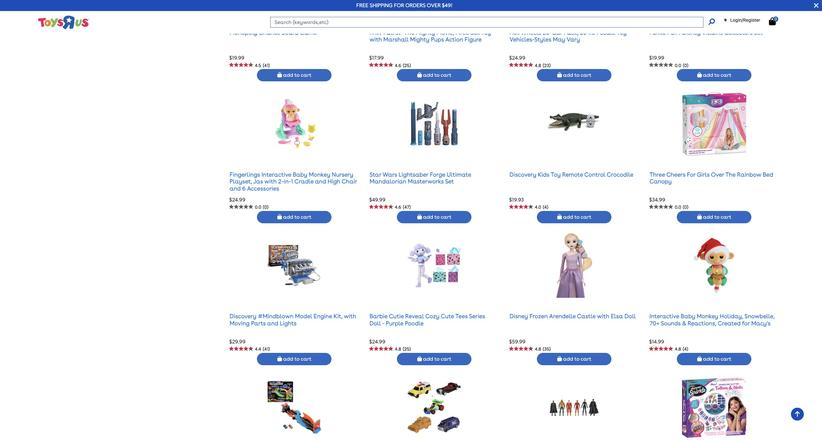 Task type: vqa. For each thing, say whether or not it's contained in the screenshot.
PINK-
no



Task type: locate. For each thing, give the bounding box(es) containing it.
nursery
[[332, 171, 354, 178]]

wheels
[[521, 29, 542, 36]]

shopping bag image for funko pop! disney villains collectors set
[[698, 72, 702, 78]]

1
[[291, 178, 293, 185]]

discovery up moving
[[230, 313, 257, 320]]

cute
[[441, 313, 454, 320]]

doll right elsa
[[625, 313, 636, 320]]

(4)
[[543, 205, 549, 210], [683, 347, 689, 352]]

monkey up reactions,
[[697, 313, 719, 320]]

(25) down marshall
[[403, 63, 411, 68]]

1 horizontal spatial doll
[[625, 313, 636, 320]]

login/register
[[731, 17, 761, 23]]

mighty
[[416, 29, 435, 36], [410, 36, 430, 43]]

$19.99 down monopoly in the left of the page
[[229, 55, 245, 61]]

1 vertical spatial (4)
[[683, 347, 689, 352]]

with up accessories
[[265, 178, 277, 185]]

monkey up "high"
[[309, 171, 331, 178]]

toy right scale
[[617, 29, 627, 36]]

discovery inside discovery #mindblown model engine kit, with moving parts and lights
[[230, 313, 257, 320]]

0 vertical spatial the
[[404, 29, 415, 36]]

4.8 left (23)
[[535, 63, 542, 68]]

with left elsa
[[597, 313, 610, 320]]

barbie cutie reveal cozy cute tees series doll - purple poodle image
[[408, 233, 461, 298]]

add for shopping bag image for for
[[704, 214, 714, 220]]

poodle
[[405, 320, 424, 327]]

discovery for discovery kids toy remote control crocodile
[[510, 171, 537, 178]]

castle
[[577, 313, 596, 320]]

collectors
[[725, 29, 753, 36]]

$19.93
[[510, 197, 524, 203]]

discovery for discovery #mindblown model engine kit, with moving parts and lights
[[230, 313, 257, 320]]

1 $19.99 from the left
[[229, 55, 245, 61]]

1 (25) from the top
[[403, 63, 411, 68]]

shopping bag image
[[278, 214, 282, 220], [558, 214, 562, 220], [698, 214, 702, 220], [278, 356, 282, 362], [418, 356, 422, 362]]

to for shopping bag image corresponding to baby
[[295, 214, 300, 220]]

paw
[[370, 29, 382, 36]]

shopping bag image
[[770, 18, 776, 25], [278, 72, 282, 78], [418, 72, 422, 78], [558, 72, 562, 78], [698, 72, 702, 78], [418, 214, 422, 220], [558, 356, 562, 362], [698, 356, 702, 362]]

0.0 (0) for three cheers for girls  over the rainbow bed canopy
[[675, 205, 689, 210]]

1 vertical spatial interactive
[[650, 313, 680, 320]]

1 horizontal spatial the
[[726, 171, 736, 178]]

(41)
[[263, 63, 270, 68], [263, 347, 270, 352]]

0.0 for fingerlings interactive baby monkey nursery playset, jas with 2-in-1 cradle and high chair and 6 accessories
[[255, 205, 262, 210]]

4.6
[[395, 63, 402, 68], [395, 205, 402, 210]]

2 4.6 from the top
[[395, 205, 402, 210]]

shopping bag image for monopoly chance board game
[[278, 72, 282, 78]]

shopping bag image for disney frozen arendelle castle with elsa doll
[[558, 356, 562, 362]]

and down #mindblown
[[267, 320, 279, 327]]

2 (41) from the top
[[263, 347, 270, 352]]

scale
[[600, 29, 616, 36]]

1 vertical spatial monkey
[[697, 313, 719, 320]]

1 vertical spatial 4.6
[[395, 205, 402, 210]]

0 horizontal spatial toy
[[481, 29, 491, 36]]

0 vertical spatial 4.6
[[395, 63, 402, 68]]

to for shopping bag icon associated with interactive baby monkey holiday, snowbelle, 70+ sounds & reactions, created for macy's
[[715, 356, 720, 362]]

1 vertical spatial set
[[445, 178, 454, 185]]

1 4.6 from the top
[[395, 63, 402, 68]]

(4) right the 4.0 on the right of page
[[543, 205, 549, 210]]

add to cart for toy shopping bag image
[[562, 214, 592, 220]]

interactive up 'sounds'
[[650, 313, 680, 320]]

1 vertical spatial discovery
[[230, 313, 257, 320]]

disney right pop!
[[683, 29, 701, 36]]

cart for shopping bag icon for monopoly chance board game
[[301, 72, 312, 78]]

barbie cutie reveal cozy cute tees series doll - purple poodle
[[370, 313, 486, 327]]

interactive up 2-
[[262, 171, 291, 178]]

1 vertical spatial the
[[726, 171, 736, 178]]

the inside three cheers for girls  over the rainbow bed canopy
[[726, 171, 736, 178]]

0 horizontal spatial and
[[230, 185, 241, 192]]

0 vertical spatial (25)
[[403, 63, 411, 68]]

1 horizontal spatial (4)
[[683, 347, 689, 352]]

star wars lightsaber forge ultimate mandalorian masterworks set image
[[408, 91, 461, 156]]

1 horizontal spatial $24.99
[[370, 339, 386, 345]]

mighty up 'pups'
[[416, 29, 435, 36]]

1 (41) from the top
[[263, 63, 270, 68]]

three cheers for girls  over the rainbow bed canopy
[[650, 171, 774, 185]]

$24.99 for barbie cutie reveal cozy cute tees series doll - purple poodle
[[370, 339, 386, 345]]

holiday,
[[720, 313, 744, 320]]

toy down the enter keyword or item no. search field
[[481, 29, 491, 36]]

1 horizontal spatial and
[[267, 320, 279, 327]]

the right the over
[[726, 171, 736, 178]]

with right kit, on the bottom left
[[344, 313, 356, 320]]

discovery #mindblown model engine kit, with moving parts and lights image
[[268, 233, 321, 298]]

reactions,
[[688, 320, 717, 327]]

4.8 down 'sounds'
[[675, 347, 682, 352]]

baby
[[293, 171, 308, 178], [681, 313, 696, 320]]

20-
[[543, 29, 552, 36]]

1 horizontal spatial monkey
[[697, 313, 719, 320]]

set down ultimate
[[445, 178, 454, 185]]

cart for shopping bag icon corresponding to funko pop! disney villains collectors set
[[721, 72, 732, 78]]

0 horizontal spatial set
[[445, 178, 454, 185]]

frozen
[[530, 313, 548, 320]]

1 vertical spatial mighty
[[410, 36, 430, 43]]

0 horizontal spatial monkey
[[309, 171, 331, 178]]

4.6 (25)
[[395, 63, 411, 68]]

discovery kids toy remote control crocodile image
[[548, 91, 601, 156]]

cart for paw patrol- the mighty movie, firetruck toy with marshall mighty pups action figure's shopping bag icon
[[441, 72, 452, 78]]

hot wheels 20-car pack, 20 1:64 scale toy vehicles-styles may vary image
[[548, 0, 601, 14]]

tees
[[456, 313, 468, 320]]

1 vertical spatial baby
[[681, 313, 696, 320]]

(4) down the &
[[683, 347, 689, 352]]

0 horizontal spatial $19.99
[[229, 55, 245, 61]]

2-
[[278, 178, 284, 185]]

hot wheels 20-car pack, 20 1:64 scale toy vehicles-styles may vary link
[[510, 29, 627, 43]]

1:64
[[589, 29, 599, 36]]

0 horizontal spatial the
[[404, 29, 415, 36]]

to for toy shopping bag image
[[575, 214, 580, 220]]

(25)
[[403, 63, 411, 68], [403, 347, 411, 352]]

toys r us image
[[38, 15, 90, 30]]

shopping bag image for for
[[698, 214, 702, 220]]

villains
[[703, 29, 723, 36]]

0 horizontal spatial doll
[[370, 320, 381, 327]]

2 horizontal spatial $24.99
[[510, 55, 526, 61]]

0 vertical spatial set
[[755, 29, 763, 36]]

doll down barbie
[[370, 320, 381, 327]]

add
[[283, 72, 293, 78], [423, 72, 433, 78], [563, 72, 574, 78], [704, 72, 714, 78], [283, 214, 293, 220], [423, 214, 433, 220], [563, 214, 574, 220], [704, 214, 714, 220], [283, 356, 293, 362], [423, 356, 433, 362], [563, 356, 574, 362], [704, 356, 714, 362]]

with down paw
[[370, 36, 382, 43]]

interactive inside fingerlings interactive baby monkey nursery playset, jas with 2-in-1 cradle and high chair and 6 accessories
[[262, 171, 291, 178]]

bed
[[763, 171, 774, 178]]

None search field
[[271, 17, 715, 28]]

high
[[328, 178, 341, 185]]

forge
[[430, 171, 446, 178]]

0 vertical spatial doll
[[625, 313, 636, 320]]

toy right kids
[[551, 171, 561, 178]]

to for hot wheels 20-car pack, 20 1:64 scale toy vehicles-styles may vary's shopping bag icon
[[575, 72, 580, 78]]

4.8 down purple
[[395, 347, 402, 352]]

cart for shopping bag image corresponding to baby
[[301, 214, 312, 220]]

0 vertical spatial (4)
[[543, 205, 549, 210]]

1 vertical spatial (25)
[[403, 347, 411, 352]]

0 horizontal spatial (4)
[[543, 205, 549, 210]]

2 vertical spatial $24.99
[[370, 339, 386, 345]]

mighty left 'pups'
[[410, 36, 430, 43]]

0 vertical spatial baby
[[293, 171, 308, 178]]

0 vertical spatial $24.99
[[510, 55, 526, 61]]

0 vertical spatial monkey
[[309, 171, 331, 178]]

4.6 for 4.6 (47)
[[395, 205, 402, 210]]

$24.99 down -
[[370, 339, 386, 345]]

the up marshall
[[404, 29, 415, 36]]

three
[[650, 171, 665, 178]]

monkey
[[309, 171, 331, 178], [697, 313, 719, 320]]

$24.99 down vehicles-
[[510, 55, 526, 61]]

fingerlings interactive baby monkey nursery playset, jas with 2-in-1 cradle and high chair and 6 accessories image
[[268, 91, 321, 156]]

interactive
[[262, 171, 291, 178], [650, 313, 680, 320]]

0 vertical spatial mighty
[[416, 29, 435, 36]]

chair
[[342, 178, 357, 185]]

interactive baby monkey holiday, snowbelle, 70+ sounds & reactions, created for macy's link
[[650, 313, 775, 327]]

0 vertical spatial disney
[[683, 29, 701, 36]]

game
[[300, 29, 317, 36]]

remote
[[563, 171, 583, 178]]

to for shopping bag icon for monopoly chance board game
[[295, 72, 300, 78]]

baby inside interactive baby monkey holiday, snowbelle, 70+ sounds & reactions, created for macy's
[[681, 313, 696, 320]]

add for shopping bag icon associated with interactive baby monkey holiday, snowbelle, 70+ sounds & reactions, created for macy's
[[704, 356, 714, 362]]

monopoly chance board game image
[[268, 0, 321, 14]]

and left 6
[[230, 185, 241, 192]]

free shipping for orders over $49! link
[[357, 2, 453, 8]]

4.6 down marshall
[[395, 63, 402, 68]]

0 horizontal spatial baby
[[293, 171, 308, 178]]

-
[[382, 320, 385, 327]]

1 vertical spatial disney
[[510, 313, 528, 320]]

(35)
[[543, 347, 551, 352]]

discovery #mindblown model engine kit, with moving parts and lights
[[230, 313, 356, 327]]

disney left "frozen"
[[510, 313, 528, 320]]

baby inside fingerlings interactive baby monkey nursery playset, jas with 2-in-1 cradle and high chair and 6 accessories
[[293, 171, 308, 178]]

$24.99 down 6
[[229, 197, 246, 203]]

4.8 left (35) on the right bottom of page
[[535, 347, 542, 352]]

1 horizontal spatial baby
[[681, 313, 696, 320]]

1 vertical spatial (41)
[[263, 347, 270, 352]]

1 horizontal spatial discovery
[[510, 171, 537, 178]]

20
[[580, 29, 587, 36]]

0 horizontal spatial disney
[[510, 313, 528, 320]]

0 horizontal spatial $24.99
[[229, 197, 246, 203]]

star wars lightsaber forge ultimate mandalorian masterworks set link
[[370, 171, 471, 185]]

mandalorian
[[370, 178, 407, 185]]

for
[[743, 320, 750, 327]]

lights
[[280, 320, 297, 327]]

discovery left kids
[[510, 171, 537, 178]]

4.8 for frozen
[[535, 347, 542, 352]]

0
[[775, 16, 778, 21]]

0 horizontal spatial interactive
[[262, 171, 291, 178]]

add to cart for shopping bag image corresponding to baby
[[282, 214, 312, 220]]

4.6 for 4.6 (25)
[[395, 63, 402, 68]]

1 vertical spatial $24.99
[[229, 197, 246, 203]]

cutie
[[389, 313, 404, 320]]

interactive inside interactive baby monkey holiday, snowbelle, 70+ sounds & reactions, created for macy's
[[650, 313, 680, 320]]

pack,
[[564, 29, 579, 36]]

2 (25) from the top
[[403, 347, 411, 352]]

funko
[[650, 29, 666, 36]]

0 vertical spatial discovery
[[510, 171, 537, 178]]

cradle
[[295, 178, 314, 185]]

1 horizontal spatial interactive
[[650, 313, 680, 320]]

playset,
[[230, 178, 252, 185]]

for
[[687, 171, 696, 178]]

car
[[552, 29, 563, 36]]

three cheers for girls  over the rainbow bed canopy link
[[650, 171, 774, 185]]

4.6 left the (47)
[[395, 205, 402, 210]]

set
[[755, 29, 763, 36], [445, 178, 454, 185]]

baby up the &
[[681, 313, 696, 320]]

add for shopping bag icon for monopoly chance board game
[[283, 72, 293, 78]]

0 horizontal spatial discovery
[[230, 313, 257, 320]]

set down login/register
[[755, 29, 763, 36]]

4.8 (25)
[[395, 347, 411, 352]]

0 vertical spatial (41)
[[263, 63, 270, 68]]

(41) right the 4.4
[[263, 347, 270, 352]]

to for shopping bag icon corresponding to funko pop! disney villains collectors set
[[715, 72, 720, 78]]

2 horizontal spatial and
[[315, 178, 326, 185]]

(25) for purple
[[403, 347, 411, 352]]

(41) right '4.5' on the left top
[[263, 63, 270, 68]]

2 $19.99 from the left
[[650, 55, 665, 61]]

interactive baby monkey holiday, snowbelle, 70+ sounds & reactions, created for macy's image
[[688, 233, 742, 298]]

$19.99
[[229, 55, 245, 61], [650, 55, 665, 61]]

1 horizontal spatial $19.99
[[650, 55, 665, 61]]

(4) for 4.8 (4)
[[683, 347, 689, 352]]

0 vertical spatial interactive
[[262, 171, 291, 178]]

$19.99 down funko
[[650, 55, 665, 61]]

to
[[295, 72, 300, 78], [435, 72, 440, 78], [575, 72, 580, 78], [715, 72, 720, 78], [295, 214, 300, 220], [435, 214, 440, 220], [575, 214, 580, 220], [715, 214, 720, 220], [295, 356, 300, 362], [435, 356, 440, 362], [575, 356, 580, 362], [715, 356, 720, 362]]

and left "high"
[[315, 178, 326, 185]]

2 horizontal spatial toy
[[617, 29, 627, 36]]

(0) for three cheers for girls  over the rainbow bed canopy
[[683, 205, 689, 210]]

1 vertical spatial doll
[[370, 320, 381, 327]]

add for toy shopping bag image
[[563, 214, 574, 220]]

the inside paw patrol- the mighty movie, firetruck toy with marshall mighty pups action figure
[[404, 29, 415, 36]]

add for shopping bag icon corresponding to funko pop! disney villains collectors set
[[704, 72, 714, 78]]

baby up cradle
[[293, 171, 308, 178]]

(25) down poodle
[[403, 347, 411, 352]]

(25) for mighty
[[403, 63, 411, 68]]

sounds
[[661, 320, 681, 327]]



Task type: describe. For each thing, give the bounding box(es) containing it.
1 horizontal spatial toy
[[551, 171, 561, 178]]

over
[[712, 171, 725, 178]]

model
[[295, 313, 312, 320]]

doll inside barbie cutie reveal cozy cute tees series doll - purple poodle
[[370, 320, 381, 327]]

parts
[[251, 320, 266, 327]]

add to cart for hot wheels 20-car pack, 20 1:64 scale toy vehicles-styles may vary's shopping bag icon
[[562, 72, 592, 78]]

shipping
[[370, 2, 393, 8]]

4.8 (4)
[[675, 347, 689, 352]]

disney frozen arendelle castle with elsa doll link
[[510, 313, 636, 320]]

discovery kids toy remote control crocodile
[[510, 171, 634, 178]]

with inside paw patrol- the mighty movie, firetruck toy with marshall mighty pups action figure
[[370, 36, 382, 43]]

$19.99 for funko pop! disney villains collectors set
[[650, 55, 665, 61]]

barbie cutie reveal cozy cute tees series doll - purple poodle link
[[370, 313, 486, 327]]

add for disney frozen arendelle castle with elsa doll shopping bag icon
[[563, 356, 574, 362]]

cart for hot wheels 20-car pack, 20 1:64 scale toy vehicles-styles may vary's shopping bag icon
[[581, 72, 592, 78]]

4.8 (23)
[[535, 63, 551, 68]]

4.6 (47)
[[395, 205, 411, 210]]

fingerlings interactive baby monkey nursery playset, jas with 2-in-1 cradle and high chair and 6 accessories
[[230, 171, 357, 192]]

(0) for fingerlings interactive baby monkey nursery playset, jas with 2-in-1 cradle and high chair and 6 accessories
[[263, 205, 269, 210]]

70+
[[650, 320, 660, 327]]

$59.99
[[510, 339, 526, 345]]

purple
[[386, 320, 404, 327]]

girls
[[697, 171, 710, 178]]

to for disney frozen arendelle castle with elsa doll shopping bag icon
[[575, 356, 580, 362]]

for
[[394, 2, 404, 8]]

shopping bag image for hot wheels 20-car pack, 20 1:64 scale toy vehicles-styles may vary
[[558, 72, 562, 78]]

with inside discovery #mindblown model engine kit, with moving parts and lights
[[344, 313, 356, 320]]

and inside discovery #mindblown model engine kit, with moving parts and lights
[[267, 320, 279, 327]]

toy inside the hot wheels 20-car pack, 20 1:64 scale toy vehicles-styles may vary
[[617, 29, 627, 36]]

cars disney pixar glow racers launch criss-cross playset with 2 glow-in-the-dark vehicles image
[[268, 375, 321, 440]]

add to cart for shopping bag icon associated with interactive baby monkey holiday, snowbelle, 70+ sounds & reactions, created for macy's
[[702, 356, 732, 362]]

with inside fingerlings interactive baby monkey nursery playset, jas with 2-in-1 cradle and high chair and 6 accessories
[[265, 178, 277, 185]]

(41) for chance
[[263, 63, 270, 68]]

rainbow
[[738, 171, 762, 178]]

0.0 (0) for fingerlings interactive baby monkey nursery playset, jas with 2-in-1 cradle and high chair and 6 accessories
[[255, 205, 269, 210]]

paw patrol- the mighty movie, firetruck toy with marshall mighty pups action figure link
[[370, 29, 491, 43]]

4.0 (4)
[[535, 205, 549, 210]]

shopping bag image for baby
[[278, 214, 282, 220]]

firetruck
[[456, 29, 480, 36]]

movie,
[[437, 29, 454, 36]]

in-
[[284, 178, 291, 185]]

action
[[446, 36, 463, 43]]

4.4
[[255, 347, 261, 352]]

close button image
[[815, 2, 819, 9]]

cart for shopping bag icon associated with interactive baby monkey holiday, snowbelle, 70+ sounds & reactions, created for macy's
[[721, 356, 732, 362]]

discovery #mindblown model engine kit, with moving parts and lights link
[[230, 313, 356, 327]]

$24.99 for hot wheels 20-car pack, 20 1:64 scale toy vehicles-styles may vary
[[510, 55, 526, 61]]

hot wheels 20-car pack, 20 1:64 scale toy vehicles-styles may vary
[[510, 29, 627, 43]]

0.0 for three cheers for girls  over the rainbow bed canopy
[[675, 205, 682, 210]]

add for paw patrol- the mighty movie, firetruck toy with marshall mighty pups action figure's shopping bag icon
[[423, 72, 433, 78]]

Enter Keyword or Item No. search field
[[271, 17, 704, 28]]

(41) for #mindblown
[[263, 347, 270, 352]]

4.8 for cutie
[[395, 347, 402, 352]]

add for shopping bag image corresponding to baby
[[283, 214, 293, 220]]

$14.99
[[650, 339, 665, 345]]

4.8 (35)
[[535, 347, 551, 352]]

monopoly chance board game
[[230, 29, 317, 36]]

hot
[[510, 29, 520, 36]]

pop!
[[668, 29, 681, 36]]

kit,
[[334, 313, 343, 320]]

0 link
[[770, 16, 783, 26]]

$19.99 for monopoly chance board game
[[229, 55, 245, 61]]

to for shopping bag image for for
[[715, 214, 720, 220]]

toy inside paw patrol- the mighty movie, firetruck toy with marshall mighty pups action figure
[[481, 29, 491, 36]]

add to cart for disney frozen arendelle castle with elsa doll shopping bag icon
[[562, 356, 592, 362]]

star wars lightsaber forge ultimate mandalorian masterworks set
[[370, 171, 471, 185]]

cart for shopping bag image for for
[[721, 214, 732, 220]]

engine
[[314, 313, 332, 320]]

fingerlings interactive baby monkey nursery playset, jas with 2-in-1 cradle and high chair and 6 accessories link
[[230, 171, 357, 192]]

1 horizontal spatial disney
[[683, 29, 701, 36]]

funko pop! disney villains collectors set image
[[682, 0, 747, 14]]

figure
[[465, 36, 482, 43]]

shimmer 'n sparkle: sparkling glitter tattoos & nails - diy glittery nail & body art creations, cra-z-art ages 8+ image
[[682, 375, 747, 440]]

snowbelle,
[[745, 313, 775, 320]]

barbie
[[370, 313, 388, 320]]

shopping bag image inside the 0 link
[[770, 18, 776, 25]]

vehicles-
[[510, 36, 535, 43]]

discovery kids toy remote control crocodile link
[[510, 171, 634, 178]]

add to cart for shopping bag icon for monopoly chance board game
[[282, 72, 312, 78]]

$49!
[[442, 2, 453, 8]]

4.8 for baby
[[675, 347, 682, 352]]

cart for disney frozen arendelle castle with elsa doll shopping bag icon
[[581, 356, 592, 362]]

add to cart for shopping bag image for for
[[702, 214, 732, 220]]

funko pop! disney villains collectors set link
[[650, 29, 763, 36]]

over
[[427, 2, 441, 8]]

patrol-
[[384, 29, 403, 36]]

add for hot wheels 20-car pack, 20 1:64 scale toy vehicles-styles may vary's shopping bag icon
[[563, 72, 574, 78]]

vary
[[567, 36, 580, 43]]

4.8 for wheels
[[535, 63, 542, 68]]

disney frozen arendelle castle with elsa doll image
[[548, 233, 601, 298]]

canopy
[[650, 178, 672, 185]]

set inside star wars lightsaber forge ultimate mandalorian masterworks set
[[445, 178, 454, 185]]

wars
[[383, 171, 397, 178]]

fingerlings
[[230, 171, 260, 178]]

monopoly chance board game link
[[230, 29, 317, 36]]

shopping bag image for paw patrol- the mighty movie, firetruck toy with marshall mighty pups action figure
[[418, 72, 422, 78]]

4.5
[[255, 63, 261, 68]]

4.5 (41)
[[255, 63, 270, 68]]

styles
[[535, 36, 552, 43]]

(4) for 4.0 (4)
[[543, 205, 549, 210]]

monkey inside fingerlings interactive baby monkey nursery playset, jas with 2-in-1 cradle and high chair and 6 accessories
[[309, 171, 331, 178]]

paw patrol- the mighty movie, firetruck toy with marshall mighty pups action figure image
[[408, 0, 461, 14]]

shopping bag image for toy
[[558, 214, 562, 220]]

jas
[[253, 178, 263, 185]]

ultimate
[[447, 171, 471, 178]]

paw patrol- the mighty movie, firetruck toy with marshall mighty pups action figure
[[370, 29, 491, 43]]

4.4 (41)
[[255, 347, 270, 352]]

may
[[553, 36, 566, 43]]

three cheers for girls  over the rainbow bed canopy image
[[682, 91, 747, 156]]

add to cart for shopping bag icon corresponding to funko pop! disney villains collectors set
[[702, 72, 732, 78]]

interactive baby monkey holiday, snowbelle, 70+ sounds & reactions, created for macy's
[[650, 313, 775, 327]]

shopping bag image for interactive baby monkey holiday, snowbelle, 70+ sounds & reactions, created for macy's
[[698, 356, 702, 362]]

free
[[357, 2, 369, 8]]

cozy
[[426, 313, 440, 320]]

pups
[[431, 36, 444, 43]]

$29.99
[[229, 339, 246, 345]]

elsa
[[611, 313, 623, 320]]

funko pop! disney villains collectors set
[[650, 29, 763, 36]]

lightsaber
[[399, 171, 429, 178]]

accessories
[[247, 185, 279, 192]]

macy's
[[752, 320, 771, 327]]

dc comics, dc theatrical multi-pack limited edition , 6 iconic super hero action figures, 4" tall image
[[548, 375, 601, 440]]

series
[[469, 313, 486, 320]]

control
[[585, 171, 606, 178]]

cart for toy shopping bag image
[[581, 214, 592, 220]]

(47)
[[403, 205, 411, 210]]

chance
[[259, 29, 280, 36]]

cheers
[[667, 171, 686, 178]]

add to cart for paw patrol- the mighty movie, firetruck toy with marshall mighty pups action figure's shopping bag icon
[[422, 72, 452, 78]]

board
[[282, 29, 299, 36]]

created
[[718, 320, 741, 327]]

1 horizontal spatial set
[[755, 29, 763, 36]]

to for paw patrol- the mighty movie, firetruck toy with marshall mighty pups action figure's shopping bag icon
[[435, 72, 440, 78]]

$17.99
[[370, 55, 384, 61]]

monkey inside interactive baby monkey holiday, snowbelle, 70+ sounds & reactions, created for macy's
[[697, 313, 719, 320]]

star
[[370, 171, 382, 178]]

hot wheels premium disney 100 bundle, 5 premium replica die-cast cars image
[[408, 375, 461, 440]]

monopoly
[[230, 29, 258, 36]]



